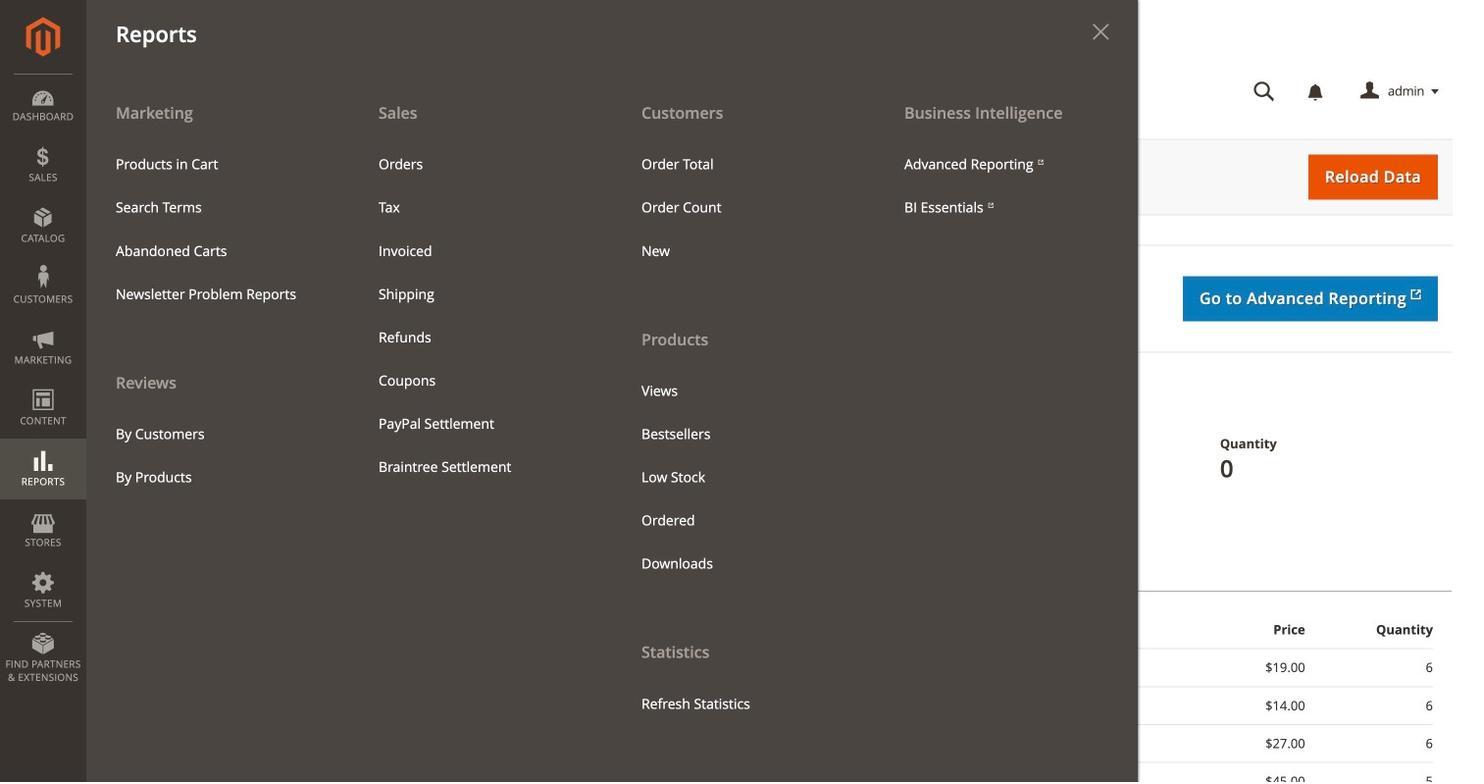 Task type: locate. For each thing, give the bounding box(es) containing it.
menu bar
[[0, 0, 1138, 782]]

menu
[[86, 90, 1138, 782], [86, 90, 349, 499], [612, 90, 875, 726], [101, 143, 335, 316], [364, 143, 598, 489], [627, 143, 861, 273], [890, 143, 1124, 229], [627, 370, 861, 586], [101, 413, 335, 499]]



Task type: vqa. For each thing, say whether or not it's contained in the screenshot.
Magento Admin Panel Icon on the top left
yes



Task type: describe. For each thing, give the bounding box(es) containing it.
magento admin panel image
[[26, 17, 60, 57]]



